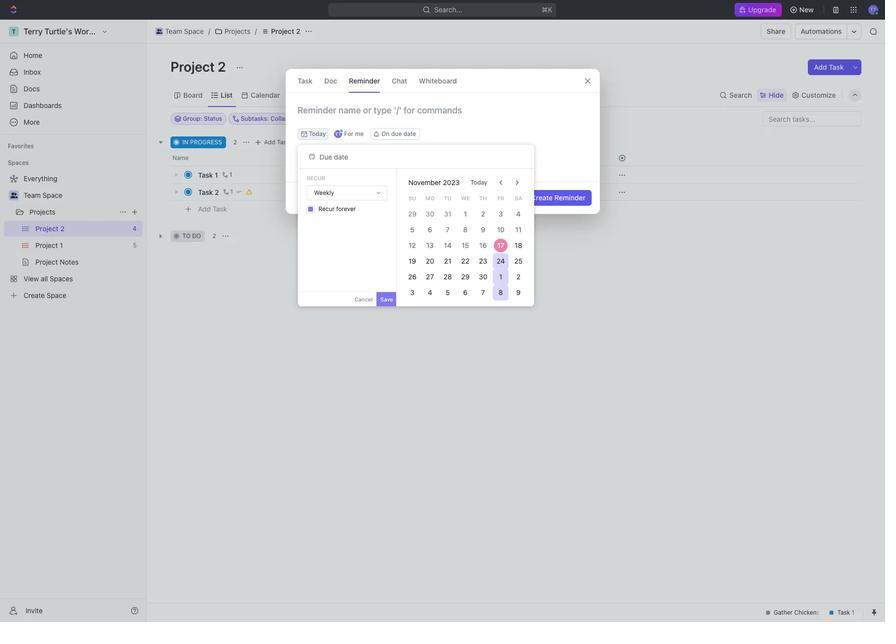 Task type: locate. For each thing, give the bounding box(es) containing it.
dialog
[[285, 69, 600, 214]]

3 up 10
[[499, 210, 503, 218]]

0 horizontal spatial project
[[171, 59, 215, 75]]

2 vertical spatial add task
[[198, 205, 227, 213]]

team space right user group icon
[[24, 191, 62, 200]]

today
[[309, 130, 326, 138], [471, 179, 488, 186]]

1 horizontal spatial 7
[[481, 289, 485, 297]]

board
[[183, 91, 203, 99]]

1 horizontal spatial add task
[[264, 139, 290, 146]]

reminder right the create
[[555, 194, 586, 202]]

0 horizontal spatial add
[[198, 205, 211, 213]]

save
[[381, 296, 393, 303]]

board link
[[181, 88, 203, 102]]

space
[[184, 27, 204, 35], [43, 191, 62, 200]]

1 vertical spatial add
[[264, 139, 275, 146]]

7 down '23'
[[481, 289, 485, 297]]

1 horizontal spatial projects link
[[212, 26, 253, 37]]

cancel
[[355, 296, 373, 303]]

9
[[481, 226, 485, 234], [517, 289, 521, 297]]

4
[[516, 210, 521, 218], [428, 289, 432, 297]]

add left today dropdown button on the left top of page
[[264, 139, 275, 146]]

today button
[[465, 175, 494, 191]]

11
[[516, 226, 522, 234]]

2 horizontal spatial add task
[[814, 63, 844, 71]]

hide button
[[757, 88, 787, 102]]

2 vertical spatial add task button
[[194, 204, 231, 215]]

0 vertical spatial 6
[[428, 226, 432, 234]]

projects inside tree
[[29, 208, 55, 216]]

1 horizontal spatial 8
[[499, 289, 503, 297]]

7
[[446, 226, 450, 234], [481, 289, 485, 297]]

do
[[192, 233, 201, 240]]

dialog containing task
[[285, 69, 600, 214]]

upgrade
[[749, 5, 777, 14]]

add task button
[[808, 59, 850, 75], [252, 137, 294, 148], [194, 204, 231, 215]]

recur up weekly
[[307, 175, 325, 181]]

30 down mo
[[426, 210, 434, 218]]

1 vertical spatial 7
[[481, 289, 485, 297]]

list
[[221, 91, 233, 99]]

space right user group icon
[[43, 191, 62, 200]]

1 horizontal spatial projects
[[225, 27, 251, 35]]

sidebar navigation
[[0, 20, 147, 623]]

add task down the task 2
[[198, 205, 227, 213]]

add
[[814, 63, 827, 71], [264, 139, 275, 146], [198, 205, 211, 213]]

1 horizontal spatial 30
[[479, 273, 488, 281]]

1 vertical spatial 8
[[499, 289, 503, 297]]

team space
[[165, 27, 204, 35], [24, 191, 62, 200]]

0 vertical spatial projects link
[[212, 26, 253, 37]]

0 vertical spatial 5
[[410, 226, 415, 234]]

0 horizontal spatial team space
[[24, 191, 62, 200]]

1 vertical spatial 30
[[479, 273, 488, 281]]

6 up the 13
[[428, 226, 432, 234]]

0 vertical spatial 3
[[499, 210, 503, 218]]

1 vertical spatial 29
[[461, 273, 470, 281]]

customize
[[802, 91, 836, 99]]

team right user group image
[[165, 27, 182, 35]]

14
[[444, 241, 452, 250]]

add down the task 2
[[198, 205, 211, 213]]

1 vertical spatial team space
[[24, 191, 62, 200]]

1 horizontal spatial add task button
[[252, 137, 294, 148]]

team right user group icon
[[24, 191, 41, 200]]

1 button
[[220, 170, 234, 180], [221, 187, 235, 197]]

1 horizontal spatial 9
[[517, 289, 521, 297]]

6
[[428, 226, 432, 234], [463, 289, 468, 297]]

8 down "24" at the top right
[[499, 289, 503, 297]]

space right user group image
[[184, 27, 204, 35]]

projects link
[[212, 26, 253, 37], [29, 205, 115, 220]]

1 vertical spatial space
[[43, 191, 62, 200]]

in
[[182, 139, 189, 146]]

add task left today dropdown button on the left top of page
[[264, 139, 290, 146]]

1 right task 1
[[229, 171, 232, 178]]

1 button for 2
[[221, 187, 235, 197]]

tree
[[4, 171, 143, 304]]

1 horizontal spatial 3
[[499, 210, 503, 218]]

10
[[497, 226, 505, 234]]

table link
[[296, 88, 316, 102]]

17
[[497, 241, 505, 250]]

0 horizontal spatial 7
[[446, 226, 450, 234]]

0 vertical spatial add task button
[[808, 59, 850, 75]]

Reminder na﻿me or type '/' for commands text field
[[286, 105, 600, 128]]

1 vertical spatial 3
[[410, 289, 415, 297]]

share
[[767, 27, 786, 35]]

2 horizontal spatial add
[[814, 63, 827, 71]]

search...
[[435, 5, 463, 14]]

1 vertical spatial reminder
[[555, 194, 586, 202]]

add task button left today dropdown button on the left top of page
[[252, 137, 294, 148]]

customize button
[[789, 88, 839, 102]]

0 horizontal spatial space
[[43, 191, 62, 200]]

1 horizontal spatial /
[[255, 27, 257, 35]]

project 2
[[271, 27, 300, 35], [171, 59, 229, 75]]

0 horizontal spatial 6
[[428, 226, 432, 234]]

Due date text field
[[320, 153, 401, 161]]

6 down 22
[[463, 289, 468, 297]]

0 vertical spatial today
[[309, 130, 326, 138]]

0 horizontal spatial projects link
[[29, 205, 115, 220]]

today inside today button
[[471, 179, 488, 186]]

team space right user group image
[[165, 27, 204, 35]]

0 vertical spatial 30
[[426, 210, 434, 218]]

add task up customize
[[814, 63, 844, 71]]

4 up 11
[[516, 210, 521, 218]]

task left today dropdown button on the left top of page
[[277, 139, 290, 146]]

today up th
[[471, 179, 488, 186]]

24
[[497, 257, 505, 265]]

today down table
[[309, 130, 326, 138]]

1 button right task 1
[[220, 170, 234, 180]]

task
[[829, 63, 844, 71], [298, 76, 313, 85], [277, 139, 290, 146], [198, 171, 213, 179], [198, 188, 213, 196], [213, 205, 227, 213]]

0 horizontal spatial projects
[[29, 208, 55, 216]]

project
[[271, 27, 294, 35], [171, 59, 215, 75]]

0 horizontal spatial team
[[24, 191, 41, 200]]

1 horizontal spatial team space link
[[153, 26, 206, 37]]

reminder up gantt
[[349, 76, 380, 85]]

0 vertical spatial add
[[814, 63, 827, 71]]

1 horizontal spatial add
[[264, 139, 275, 146]]

1 vertical spatial 6
[[463, 289, 468, 297]]

0 horizontal spatial reminder
[[349, 76, 380, 85]]

team inside tree
[[24, 191, 41, 200]]

27
[[426, 273, 434, 281]]

7 up "14"
[[446, 226, 450, 234]]

0 vertical spatial team space link
[[153, 26, 206, 37]]

forever
[[336, 205, 356, 213]]

to
[[182, 233, 191, 240]]

9 down '25'
[[517, 289, 521, 297]]

inbox link
[[4, 64, 143, 80]]

0 horizontal spatial /
[[208, 27, 210, 35]]

1 vertical spatial 5
[[446, 289, 450, 297]]

task down task 1
[[198, 188, 213, 196]]

29 down 22
[[461, 273, 470, 281]]

1 down "24" at the top right
[[499, 273, 503, 281]]

recur for recur forever
[[319, 205, 335, 213]]

0 vertical spatial team space
[[165, 27, 204, 35]]

5 up 12
[[410, 226, 415, 234]]

3 down 26
[[410, 289, 415, 297]]

0 vertical spatial add task
[[814, 63, 844, 71]]

today inside today dropdown button
[[309, 130, 326, 138]]

4 down the "27"
[[428, 289, 432, 297]]

9 up 16
[[481, 226, 485, 234]]

2 horizontal spatial add task button
[[808, 59, 850, 75]]

1 horizontal spatial 29
[[461, 273, 470, 281]]

0 vertical spatial reminder
[[349, 76, 380, 85]]

0 vertical spatial project 2
[[271, 27, 300, 35]]

team
[[165, 27, 182, 35], [24, 191, 41, 200]]

to do
[[182, 233, 201, 240]]

1 vertical spatial recur
[[319, 205, 335, 213]]

0 horizontal spatial 30
[[426, 210, 434, 218]]

5 down "28"
[[446, 289, 450, 297]]

add task button down the task 2
[[194, 204, 231, 215]]

29
[[408, 210, 417, 218], [461, 273, 470, 281]]

0 horizontal spatial add task button
[[194, 204, 231, 215]]

0 vertical spatial 1 button
[[220, 170, 234, 180]]

1 horizontal spatial today
[[471, 179, 488, 186]]

0 vertical spatial projects
[[225, 27, 251, 35]]

task button
[[298, 69, 313, 92]]

reminder inside create reminder button
[[555, 194, 586, 202]]

add up customize
[[814, 63, 827, 71]]

home link
[[4, 48, 143, 63]]

3
[[499, 210, 503, 218], [410, 289, 415, 297]]

0 horizontal spatial today
[[309, 130, 326, 138]]

projects
[[225, 27, 251, 35], [29, 208, 55, 216]]

30 down '23'
[[479, 273, 488, 281]]

0 vertical spatial 29
[[408, 210, 417, 218]]

0 vertical spatial 9
[[481, 226, 485, 234]]

5
[[410, 226, 415, 234], [446, 289, 450, 297]]

0 horizontal spatial team space link
[[24, 188, 141, 204]]

0 horizontal spatial 5
[[410, 226, 415, 234]]

0 vertical spatial 4
[[516, 210, 521, 218]]

1 down we
[[464, 210, 467, 218]]

add task button up customize
[[808, 59, 850, 75]]

1 vertical spatial team space link
[[24, 188, 141, 204]]

1 vertical spatial projects
[[29, 208, 55, 216]]

recur down weekly
[[319, 205, 335, 213]]

list link
[[219, 88, 233, 102]]

21
[[444, 257, 451, 265]]

add task for left add task button
[[198, 205, 227, 213]]

add task
[[814, 63, 844, 71], [264, 139, 290, 146], [198, 205, 227, 213]]

0 vertical spatial recur
[[307, 175, 325, 181]]

29 down "su"
[[408, 210, 417, 218]]

19
[[409, 257, 416, 265]]

1 vertical spatial project 2
[[171, 59, 229, 75]]

8
[[463, 226, 468, 234], [499, 289, 503, 297]]

user group image
[[156, 29, 162, 34]]

reminder
[[349, 76, 380, 85], [555, 194, 586, 202]]

2
[[296, 27, 300, 35], [218, 59, 226, 75], [233, 139, 237, 146], [215, 188, 219, 196], [481, 210, 485, 218], [212, 233, 216, 240], [517, 273, 521, 281]]

spaces
[[8, 159, 29, 167]]

1 vertical spatial today
[[471, 179, 488, 186]]

weekly button
[[307, 186, 387, 200]]

team space link
[[153, 26, 206, 37], [24, 188, 141, 204]]

26
[[408, 273, 417, 281]]

1 button right the task 2
[[221, 187, 235, 197]]

doc
[[324, 76, 337, 85]]

0 vertical spatial space
[[184, 27, 204, 35]]

su
[[409, 195, 416, 201]]

1 vertical spatial 1 button
[[221, 187, 235, 197]]

1 vertical spatial projects link
[[29, 205, 115, 220]]

0 vertical spatial 8
[[463, 226, 468, 234]]

/
[[208, 27, 210, 35], [255, 27, 257, 35]]

0 horizontal spatial 4
[[428, 289, 432, 297]]

8 up 15
[[463, 226, 468, 234]]

search button
[[717, 88, 755, 102]]

0 horizontal spatial add task
[[198, 205, 227, 213]]

2 vertical spatial add
[[198, 205, 211, 213]]

⌘k
[[542, 5, 553, 14]]

1 vertical spatial add task button
[[252, 137, 294, 148]]

tree containing team space
[[4, 171, 143, 304]]

0 vertical spatial team
[[165, 27, 182, 35]]

1 horizontal spatial reminder
[[555, 194, 586, 202]]

task up table
[[298, 76, 313, 85]]

0 vertical spatial project
[[271, 27, 294, 35]]

1 horizontal spatial team space
[[165, 27, 204, 35]]

1 vertical spatial team
[[24, 191, 41, 200]]

reminder button
[[349, 69, 380, 92]]

0 horizontal spatial 8
[[463, 226, 468, 234]]

whiteboard button
[[419, 69, 457, 92]]

weekly
[[314, 189, 334, 197]]



Task type: describe. For each thing, give the bounding box(es) containing it.
28
[[444, 273, 452, 281]]

1 horizontal spatial project 2
[[271, 27, 300, 35]]

user group image
[[10, 193, 17, 199]]

1 / from the left
[[208, 27, 210, 35]]

today button
[[298, 128, 328, 140]]

docs
[[24, 85, 40, 93]]

create reminder
[[531, 194, 586, 202]]

dashboards link
[[4, 98, 143, 114]]

1 horizontal spatial 4
[[516, 210, 521, 218]]

favorites
[[8, 143, 34, 150]]

0 horizontal spatial 9
[[481, 226, 485, 234]]

home
[[24, 51, 42, 59]]

1 vertical spatial add task
[[264, 139, 290, 146]]

november 2023
[[409, 178, 460, 187]]

in progress
[[182, 139, 222, 146]]

gantt
[[334, 91, 352, 99]]

add task for the top add task button
[[814, 63, 844, 71]]

1 vertical spatial project
[[171, 59, 215, 75]]

tu
[[444, 195, 452, 201]]

docs link
[[4, 81, 143, 97]]

0 vertical spatial 7
[[446, 226, 450, 234]]

chat
[[392, 76, 407, 85]]

assignees button
[[397, 113, 443, 125]]

automations button
[[796, 24, 847, 39]]

task up the task 2
[[198, 171, 213, 179]]

space inside tree
[[43, 191, 62, 200]]

task up customize
[[829, 63, 844, 71]]

22
[[461, 257, 470, 265]]

progress
[[190, 139, 222, 146]]

13
[[426, 241, 434, 250]]

invite
[[26, 607, 43, 615]]

task 2
[[198, 188, 219, 196]]

dashboards
[[24, 101, 62, 110]]

1 button for 1
[[220, 170, 234, 180]]

whiteboard
[[419, 76, 457, 85]]

1 horizontal spatial project
[[271, 27, 294, 35]]

1 up the task 2
[[215, 171, 218, 179]]

th
[[479, 195, 487, 201]]

1 horizontal spatial 6
[[463, 289, 468, 297]]

20
[[426, 257, 434, 265]]

we
[[461, 195, 470, 201]]

team space link inside tree
[[24, 188, 141, 204]]

task down the task 2
[[213, 205, 227, 213]]

12
[[409, 241, 416, 250]]

team space inside tree
[[24, 191, 62, 200]]

favorites button
[[4, 141, 38, 152]]

31
[[444, 210, 452, 218]]

new
[[800, 5, 814, 14]]

Search tasks... text field
[[763, 112, 861, 126]]

sa
[[515, 195, 522, 201]]

1 horizontal spatial 5
[[446, 289, 450, 297]]

1 vertical spatial 9
[[517, 289, 521, 297]]

calendar link
[[249, 88, 280, 102]]

create
[[531, 194, 553, 202]]

1 vertical spatial 4
[[428, 289, 432, 297]]

automations
[[801, 27, 842, 35]]

hide
[[769, 91, 784, 99]]

share button
[[761, 24, 792, 39]]

new button
[[786, 2, 820, 18]]

2 / from the left
[[255, 27, 257, 35]]

1 right the task 2
[[230, 188, 233, 196]]

chat button
[[392, 69, 407, 92]]

table
[[298, 91, 316, 99]]

create reminder button
[[525, 190, 592, 206]]

assignees
[[410, 115, 439, 122]]

november
[[409, 178, 441, 187]]

gantt link
[[332, 88, 352, 102]]

project 2 link
[[259, 26, 303, 37]]

inbox
[[24, 68, 41, 76]]

upgrade link
[[735, 3, 782, 17]]

recur for recur
[[307, 175, 325, 181]]

16
[[480, 241, 487, 250]]

fr
[[498, 195, 504, 201]]

mo
[[426, 195, 435, 201]]

1 horizontal spatial space
[[184, 27, 204, 35]]

1 horizontal spatial team
[[165, 27, 182, 35]]

search
[[730, 91, 752, 99]]

15
[[462, 241, 469, 250]]

recur forever
[[319, 205, 356, 213]]

doc button
[[324, 69, 337, 92]]

25
[[515, 257, 523, 265]]

2023
[[443, 178, 460, 187]]

18
[[515, 241, 522, 250]]

tree inside sidebar navigation
[[4, 171, 143, 304]]

task 1
[[198, 171, 218, 179]]

0 horizontal spatial project 2
[[171, 59, 229, 75]]

calendar
[[251, 91, 280, 99]]

0 horizontal spatial 29
[[408, 210, 417, 218]]

0 horizontal spatial 3
[[410, 289, 415, 297]]

23
[[479, 257, 487, 265]]



Task type: vqa. For each thing, say whether or not it's contained in the screenshot.
the bottommost 1 BUTTON
yes



